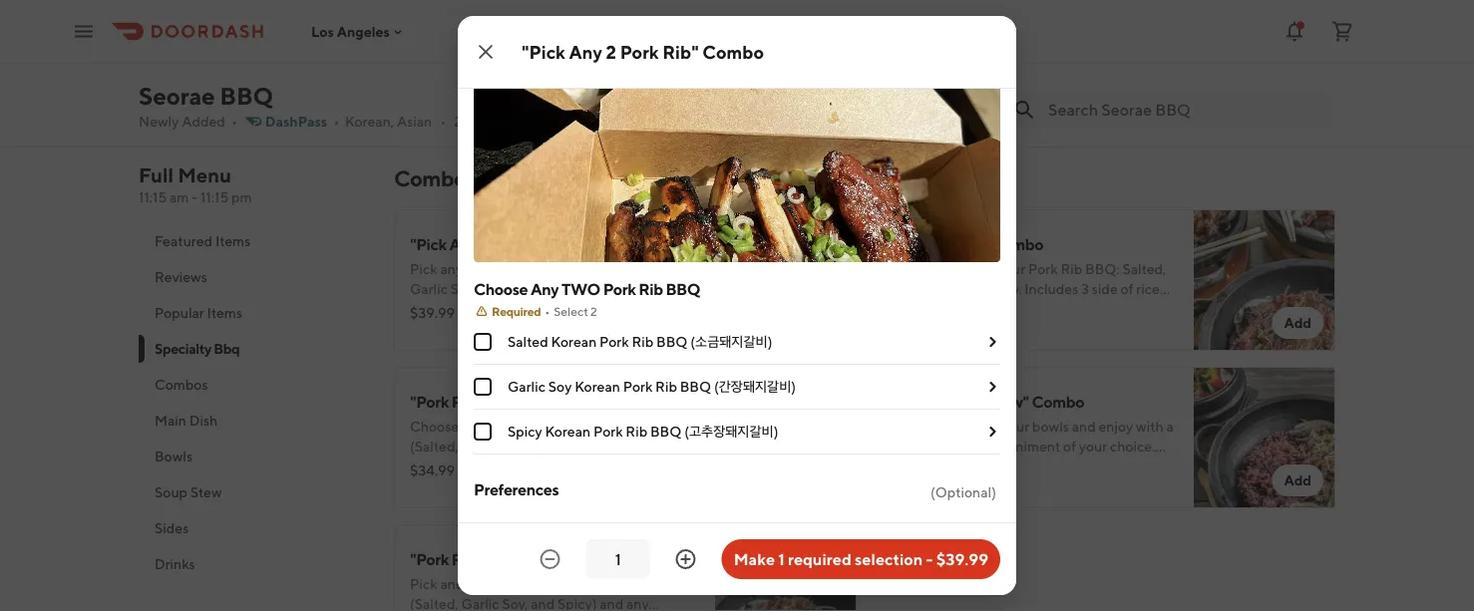 Task type: locate. For each thing, give the bounding box(es) containing it.
0 horizontal spatial rice
[[439, 478, 462, 495]]

0 horizontal spatial or
[[479, 281, 492, 297]]

menu
[[178, 164, 232, 187]]

0 vertical spatial "pork
[[410, 392, 449, 411]]

dish
[[189, 412, 218, 429]]

2 fresh from the left
[[889, 33, 924, 50]]

soup/stew" up flavor
[[489, 392, 575, 411]]

items for featured items
[[215, 233, 251, 249]]

2 spicy. from the left
[[985, 281, 1022, 297]]

1 "pork from the top
[[410, 392, 449, 411]]

enjoy inside "bowl + soup/stew" combo choose any one of our bowls and enjoy with a soup/stew accompaniment of your choice. includes a side of rice.
[[1099, 418, 1133, 435]]

and right $34.99
[[465, 478, 489, 495]]

salad. down accompaniment.
[[533, 478, 569, 495]]

soy, down flavor
[[502, 438, 528, 455]]

spicy) down the decrease quantity by 1 icon on the left bottom of page
[[558, 596, 597, 611]]

our up "choose any two pork rib bbq"
[[537, 261, 558, 277]]

and down the decrease quantity by 1 icon on the left bottom of page
[[531, 596, 555, 611]]

0 vertical spatial 3
[[933, 261, 941, 277]]

0 horizontal spatial any
[[449, 235, 478, 254]]

salad. down all"
[[967, 301, 1003, 317]]

rice.
[[1000, 458, 1027, 475]]

0 horizontal spatial $17.99
[[410, 77, 450, 94]]

2 marinated from the left
[[1095, 33, 1160, 50]]

1 horizontal spatial chicken
[[1043, 33, 1092, 50]]

garlic soy korean pork rib bbq (간장돼지갈비)
[[508, 379, 796, 395]]

soy inside the garlic soy chicken bbq (간장닭구이) fresh trimmed boneless chicken marinated in our garlic soy marinade and grilled. $17.99
[[455, 7, 481, 26]]

2.6
[[454, 113, 474, 130]]

and left choose
[[440, 576, 464, 592]]

dashpass
[[265, 113, 327, 130]]

- for menu
[[192, 189, 198, 205]]

$17.99 down garlic at the left of the page
[[410, 77, 450, 94]]

bbq inside spicy chicken bbq (고추장닭구이) fresh trimmed boneless chicken marinated in our spicy gochujang marinade and grilled. $17.99
[[991, 7, 1026, 26]]

spicy chicken bbq (고추장닭구이) image
[[1194, 0, 1336, 124]]

0 vertical spatial soup/stew
[[889, 438, 955, 455]]

"pork inside "pork rib duo + soup/stew" pick and choose 2 flavors of our pork rib (salted, garlic soy, and spicy) and an
[[410, 550, 449, 569]]

flavors up required at left
[[476, 261, 518, 277]]

1 vertical spatial "pork
[[410, 550, 449, 569]]

get
[[889, 261, 913, 277]]

1 marinated from the left
[[616, 33, 681, 50]]

and up salted korean pork rib bbq (소금돼지갈비)
[[673, 281, 697, 297]]

combos
[[394, 166, 475, 192], [155, 377, 208, 393]]

with up choice.
[[1136, 418, 1164, 435]]

items up the "reviews" button on the left of the page
[[215, 233, 251, 249]]

2 bbq: from the left
[[1085, 261, 1120, 277]]

any
[[440, 261, 463, 277], [462, 418, 484, 435], [940, 418, 963, 435], [410, 458, 433, 475]]

chicken up gochujang
[[930, 7, 988, 26]]

enjoy inside "pork rib + soup/stew" combo choose any flavor of our pork rib bbq (salted, garlic soy, or  spicy) and enjoy with any soup/stew accompaniment. includes 2 side rice and house salad.
[[615, 438, 650, 455]]

0 horizontal spatial $39.99
[[410, 305, 455, 321]]

grilled.
[[584, 53, 628, 70], [1106, 53, 1150, 70]]

korean
[[551, 334, 597, 350], [575, 379, 620, 395], [545, 423, 591, 440]]

in inside the garlic soy chicken bbq (간장닭구이) fresh trimmed boneless chicken marinated in our garlic soy marinade and grilled. $17.99
[[684, 33, 695, 50]]

flavors down all"
[[944, 261, 986, 277]]

boneless right close "pick any 2 pork rib" combo 'image'
[[505, 33, 561, 50]]

"bowl + soup/stew" combo image
[[1194, 367, 1336, 509]]

2 horizontal spatial house
[[926, 301, 964, 317]]

add button for spicy chicken bbq (고추장닭구이)
[[1272, 80, 1324, 112]]

0 horizontal spatial soy
[[455, 7, 481, 26]]

spicy
[[913, 53, 945, 70]]

$39.99 left required at left
[[410, 305, 455, 321]]

pm
[[231, 189, 252, 205]]

1 bbq: from the left
[[618, 261, 652, 277]]

marinade right soy
[[495, 53, 555, 70]]

any for "pick any 2 pork rib" combo
[[569, 41, 602, 62]]

spicy)
[[547, 438, 586, 455], [558, 596, 597, 611]]

add for garlic soy chicken bbq (간장닭구이)
[[805, 87, 833, 104]]

with down garlic soy korean pork rib bbq (간장돼지갈비)
[[653, 438, 680, 455]]

0 horizontal spatial boneless
[[505, 33, 561, 50]]

with inside "pork rib + soup/stew" combo choose any flavor of our pork rib bbq (salted, garlic soy, or  spicy) and enjoy with any soup/stew accompaniment. includes 2 side rice and house salad.
[[653, 438, 680, 455]]

and up your
[[1072, 418, 1096, 435]]

0 items, open order cart image
[[1331, 19, 1355, 43]]

1 horizontal spatial 11:15
[[200, 189, 229, 205]]

1 horizontal spatial bbq:
[[1085, 261, 1120, 277]]

0 horizontal spatial in
[[684, 33, 695, 50]]

1 horizontal spatial spicy
[[889, 7, 927, 26]]

bbq inside "pork rib + soup/stew" combo choose any flavor of our pork rib bbq (salted, garlic soy, or  spicy) and enjoy with any soup/stew accompaniment. includes 2 side rice and house salad.
[[622, 418, 653, 435]]

rice inside "have em' all" combo get all 3 flavors of our pork rib bbq: salted, garlic soy, and spicy. includes 3 side of rice and a house salad.
[[1136, 281, 1160, 297]]

soy, up the salted korean pork rib bbq (소금돼지갈비) 'checkbox'
[[451, 281, 477, 297]]

0 horizontal spatial house
[[420, 301, 458, 317]]

-
[[192, 189, 198, 205], [926, 550, 933, 569]]

add button for "bowl + soup/stew" combo
[[1272, 465, 1324, 497]]

0 horizontal spatial combos
[[155, 377, 208, 393]]

0 horizontal spatial enjoy
[[615, 438, 650, 455]]

soy up close "pick any 2 pork rib" combo 'image'
[[455, 7, 481, 26]]

our up accompaniment on the bottom of the page
[[1008, 418, 1029, 435]]

bbq: inside "have em' all" combo get all 3 flavors of our pork rib bbq: salted, garlic soy, and spicy. includes 3 side of rice and a house salad.
[[1085, 261, 1120, 277]]

soy, down all
[[929, 281, 955, 297]]

house inside "pork rib + soup/stew" combo choose any flavor of our pork rib bbq (salted, garlic soy, or  spicy) and enjoy with any soup/stew accompaniment. includes 2 side rice and house salad.
[[492, 478, 530, 495]]

mi
[[476, 113, 492, 130]]

choose up required at left
[[474, 280, 528, 299]]

$17.99 inside spicy chicken bbq (고추장닭구이) fresh trimmed boneless chicken marinated in our spicy gochujang marinade and grilled. $17.99
[[889, 77, 929, 94]]

soup stew
[[155, 484, 222, 501]]

combos button
[[139, 367, 370, 403]]

grilled. down (간장닭구이)
[[584, 53, 628, 70]]

0 horizontal spatial soup/stew
[[435, 458, 502, 475]]

main
[[155, 412, 187, 429]]

0 vertical spatial with
[[1136, 418, 1164, 435]]

chicken up close "pick any 2 pork rib" combo 'image'
[[483, 7, 542, 26]]

add for "have em' all" combo
[[1284, 315, 1312, 331]]

1 $17.99 from the left
[[410, 77, 450, 94]]

soup/stew
[[889, 438, 955, 455], [435, 458, 502, 475]]

0 vertical spatial rib"
[[663, 41, 699, 62]]

combos down specialty
[[155, 377, 208, 393]]

soup stew button
[[139, 475, 370, 511]]

• left korean,
[[333, 113, 339, 130]]

side inside "pick any 2 pork rib" combo pick any 2 flavors of our pork rib bbq: salted, garlic soy, or spicy. includes 2 side of rice and a house salad.
[[602, 281, 628, 297]]

1 vertical spatial soup/stew
[[435, 458, 502, 475]]

any down (간장닭구이)
[[569, 41, 602, 62]]

1 horizontal spatial trimmed
[[927, 33, 981, 50]]

0 horizontal spatial choose
[[410, 418, 459, 435]]

spicy.
[[495, 281, 532, 297], [985, 281, 1022, 297]]

boneless up gochujang
[[984, 33, 1040, 50]]

0 vertical spatial combos
[[394, 166, 475, 192]]

spicy right spicy korean pork rib bbq (고추장돼지갈비) option
[[508, 423, 542, 440]]

0 horizontal spatial bbq:
[[618, 261, 652, 277]]

house down accompaniment.
[[492, 478, 530, 495]]

salad. inside "pork rib + soup/stew" combo choose any flavor of our pork rib bbq (salted, garlic soy, or  spicy) and enjoy with any soup/stew accompaniment. includes 2 side rice and house salad.
[[533, 478, 569, 495]]

sides
[[155, 520, 189, 537]]

2 horizontal spatial salad.
[[967, 301, 1003, 317]]

items inside the popular items 'button'
[[207, 305, 242, 321]]

drinks button
[[139, 547, 370, 582]]

soup/stew" right duo
[[522, 550, 607, 569]]

chicken inside the garlic soy chicken bbq (간장닭구이) fresh trimmed boneless chicken marinated in our garlic soy marinade and grilled. $17.99
[[483, 7, 542, 26]]

0 vertical spatial spicy
[[889, 7, 927, 26]]

garlic inside "have em' all" combo get all 3 flavors of our pork rib bbq: salted, garlic soy, and spicy. includes 3 side of rice and a house salad.
[[889, 281, 927, 297]]

in left garlic soy chicken bbq (간장닭구이) image at the top of page
[[684, 33, 695, 50]]

korean,
[[345, 113, 394, 130]]

0 vertical spatial spicy)
[[547, 438, 586, 455]]

our down current quantity is 1 number field
[[586, 576, 608, 592]]

selection
[[855, 550, 923, 569]]

make 1 required selection - $39.99
[[734, 550, 988, 569]]

garlic inside "pork rib + soup/stew" combo choose any flavor of our pork rib bbq (salted, garlic soy, or  spicy) and enjoy with any soup/stew accompaniment. includes 2 side rice and house salad.
[[461, 438, 499, 455]]

house down all
[[926, 301, 964, 317]]

soup/stew"
[[489, 392, 575, 411], [944, 392, 1029, 411], [522, 550, 607, 569]]

- right selection at right bottom
[[926, 550, 933, 569]]

2 boneless from the left
[[984, 33, 1040, 50]]

marinated down (간장닭구이)
[[616, 33, 681, 50]]

pick inside "pork rib duo + soup/stew" pick and choose 2 flavors of our pork rib (salted, garlic soy, and spicy) and an
[[410, 576, 438, 592]]

2 vertical spatial korean
[[545, 423, 591, 440]]

$17.99 down spicy
[[889, 77, 929, 94]]

1 horizontal spatial fresh
[[889, 33, 924, 50]]

main dish
[[155, 412, 218, 429]]

choose up $34.99
[[410, 418, 459, 435]]

any inside "pick any 2 pork rib" combo pick any 2 flavors of our pork rib bbq: salted, garlic soy, or spicy. includes 2 side of rice and a house salad.
[[440, 261, 463, 277]]

1 vertical spatial enjoy
[[615, 438, 650, 455]]

spicy. down all"
[[985, 281, 1022, 297]]

1 pick from the top
[[410, 261, 438, 277]]

2 horizontal spatial rice
[[1136, 281, 1160, 297]]

• right added
[[231, 113, 237, 130]]

1 trimmed from the left
[[448, 33, 502, 50]]

• left "select"
[[545, 304, 550, 318]]

0 vertical spatial (salted,
[[410, 438, 459, 455]]

2 "pork from the top
[[410, 550, 449, 569]]

1 fresh from the left
[[410, 33, 445, 50]]

1 (salted, from the top
[[410, 438, 459, 455]]

0 horizontal spatial rib"
[[528, 235, 558, 254]]

Spicy Korean Pork Rib BBQ (고추장돼지갈비) checkbox
[[474, 423, 492, 441]]

korean for spicy
[[545, 423, 591, 440]]

0 horizontal spatial "pick
[[410, 235, 447, 254]]

items
[[215, 233, 251, 249], [207, 305, 242, 321]]

"pork inside "pork rib + soup/stew" combo choose any flavor of our pork rib bbq (salted, garlic soy, or  spicy) and enjoy with any soup/stew accompaniment. includes 2 side rice and house salad.
[[410, 392, 449, 411]]

0 horizontal spatial with
[[653, 438, 680, 455]]

0 horizontal spatial flavors
[[476, 261, 518, 277]]

rice
[[647, 281, 670, 297], [1136, 281, 1160, 297], [439, 478, 462, 495]]

soup/stew down "bowl
[[889, 438, 955, 455]]

2 horizontal spatial any
[[569, 41, 602, 62]]

chicken
[[564, 33, 614, 50], [1043, 33, 1092, 50]]

2 chicken from the left
[[1043, 33, 1092, 50]]

garlic inside "pork rib duo + soup/stew" pick and choose 2 flavors of our pork rib (salted, garlic soy, and spicy) and an
[[461, 596, 499, 611]]

duo
[[479, 550, 509, 569]]

2
[[606, 41, 616, 62], [480, 235, 489, 254], [466, 261, 474, 277], [592, 281, 599, 297], [591, 304, 597, 318], [670, 458, 678, 475], [515, 576, 523, 592]]

1 horizontal spatial flavors
[[526, 576, 568, 592]]

Current quantity is 1 number field
[[598, 549, 638, 571]]

0 horizontal spatial spicy.
[[495, 281, 532, 297]]

combo inside "pork rib + soup/stew" combo choose any flavor of our pork rib bbq (salted, garlic soy, or  spicy) and enjoy with any soup/stew accompaniment. includes 2 side rice and house salad.
[[578, 392, 630, 411]]

korean down • select 2
[[551, 334, 597, 350]]

soy for chicken
[[455, 7, 481, 26]]

1 marinade from the left
[[495, 53, 555, 70]]

bbq: inside "pick any 2 pork rib" combo pick any 2 flavors of our pork rib bbq: salted, garlic soy, or spicy. includes 2 side of rice and a house salad.
[[618, 261, 652, 277]]

spicy chicken bbq (고추장닭구이) fresh trimmed boneless chicken marinated in our spicy gochujang marinade and grilled. $17.99
[[889, 7, 1174, 94]]

1 vertical spatial (salted,
[[410, 596, 459, 611]]

1 boneless from the left
[[505, 33, 561, 50]]

0 vertical spatial enjoy
[[1099, 418, 1133, 435]]

2 marinade from the left
[[1017, 53, 1077, 70]]

1 salted, from the left
[[655, 261, 699, 277]]

flavors inside "have em' all" combo get all 3 flavors of our pork rib bbq: salted, garlic soy, and spicy. includes 3 side of rice and a house salad.
[[944, 261, 986, 277]]

0 vertical spatial pick
[[410, 261, 438, 277]]

1 horizontal spatial boneless
[[984, 33, 1040, 50]]

0 horizontal spatial chicken
[[483, 7, 542, 26]]

0 horizontal spatial spicy
[[508, 423, 542, 440]]

combos down korean, asian • 2.6 mi
[[394, 166, 475, 192]]

add button for garlic soy chicken bbq (간장닭구이)
[[793, 80, 845, 112]]

0 horizontal spatial trimmed
[[448, 33, 502, 50]]

1 horizontal spatial chicken
[[930, 7, 988, 26]]

1 horizontal spatial enjoy
[[1099, 418, 1133, 435]]

1 vertical spatial with
[[653, 438, 680, 455]]

enjoy up choice.
[[1099, 418, 1133, 435]]

add button for "have em' all" combo
[[1272, 307, 1324, 339]]

1 horizontal spatial salad.
[[533, 478, 569, 495]]

chicken down the (고추장닭구이)
[[1043, 33, 1092, 50]]

soy, inside "have em' all" combo get all 3 flavors of our pork rib bbq: salted, garlic soy, and spicy. includes 3 side of rice and a house salad.
[[929, 281, 955, 297]]

add button
[[793, 80, 845, 112], [1272, 80, 1324, 112], [1272, 307, 1324, 339], [1272, 465, 1324, 497]]

1 horizontal spatial or
[[531, 438, 544, 455]]

+ up spicy korean pork rib bbq (고추장돼지갈비) option
[[479, 392, 487, 411]]

1 horizontal spatial marinade
[[1017, 53, 1077, 70]]

1 horizontal spatial rice
[[647, 281, 670, 297]]

0 vertical spatial korean
[[551, 334, 597, 350]]

soy, inside "pork rib + soup/stew" combo choose any flavor of our pork rib bbq (salted, garlic soy, or  spicy) and enjoy with any soup/stew accompaniment. includes 2 side rice and house salad.
[[502, 438, 528, 455]]

includes inside "bowl + soup/stew" combo choose any one of our bowls and enjoy with a soup/stew accompaniment of your choice. includes a side of rice.
[[889, 458, 943, 475]]

and down all"
[[958, 281, 982, 297]]

soy, inside "pork rib duo + soup/stew" pick and choose 2 flavors of our pork rib (salted, garlic soy, and spicy) and an
[[502, 596, 528, 611]]

0 horizontal spatial fresh
[[410, 33, 445, 50]]

11:15 down full
[[139, 189, 167, 205]]

fresh inside spicy chicken bbq (고추장닭구이) fresh trimmed boneless chicken marinated in our spicy gochujang marinade and grilled. $17.99
[[889, 33, 924, 50]]

soup/stew" up one
[[944, 392, 1029, 411]]

0 horizontal spatial 11:15
[[139, 189, 167, 205]]

our right all
[[1004, 261, 1026, 277]]

- inside full menu 11:15 am - 11:15 pm
[[192, 189, 198, 205]]

choose down "bowl
[[889, 418, 938, 435]]

rib inside "have em' all" combo get all 3 flavors of our pork rib bbq: salted, garlic soy, and spicy. includes 3 side of rice and a house salad.
[[1061, 261, 1082, 277]]

0 horizontal spatial salted,
[[655, 261, 699, 277]]

newly added •
[[139, 113, 237, 130]]

trimmed up spicy
[[927, 33, 981, 50]]

soup/stew inside "pork rib + soup/stew" combo choose any flavor of our pork rib bbq (salted, garlic soy, or  spicy) and enjoy with any soup/stew accompaniment. includes 2 side rice and house salad.
[[435, 458, 502, 475]]

includes inside "have em' all" combo get all 3 flavors of our pork rib bbq: salted, garlic soy, and spicy. includes 3 side of rice and a house salad.
[[1025, 281, 1078, 297]]

$39.99
[[410, 305, 455, 321], [936, 550, 988, 569]]

items up bbq
[[207, 305, 242, 321]]

1 horizontal spatial combos
[[394, 166, 475, 192]]

combos inside button
[[155, 377, 208, 393]]

- right am on the left top
[[192, 189, 198, 205]]

0 vertical spatial or
[[479, 281, 492, 297]]

our up accompaniment.
[[541, 418, 562, 435]]

salad. up the salted korean pork rib bbq (소금돼지갈비) 'checkbox'
[[461, 301, 497, 317]]

or up required at left
[[479, 281, 492, 297]]

0 horizontal spatial salad.
[[461, 301, 497, 317]]

2 grilled. from the left
[[1106, 53, 1150, 70]]

1 horizontal spatial marinated
[[1095, 33, 1160, 50]]

trimmed up soy
[[448, 33, 502, 50]]

our left garlic at the left of the page
[[410, 53, 431, 70]]

a
[[410, 301, 417, 317], [915, 301, 923, 317], [1167, 418, 1174, 435], [945, 458, 953, 475]]

$17.99
[[410, 77, 450, 94], [889, 77, 929, 94]]

a inside "have em' all" combo get all 3 flavors of our pork rib bbq: salted, garlic soy, and spicy. includes 3 side of rice and a house salad.
[[915, 301, 923, 317]]

marinade
[[495, 53, 555, 70], [1017, 53, 1077, 70]]

1 vertical spatial soy
[[548, 379, 572, 395]]

1 horizontal spatial soy
[[548, 379, 572, 395]]

increase quantity by 1 image
[[674, 548, 698, 572]]

spicy for korean
[[508, 423, 542, 440]]

1 horizontal spatial rib"
[[663, 41, 699, 62]]

2 chicken from the left
[[930, 7, 988, 26]]

0 vertical spatial $39.99
[[410, 305, 455, 321]]

fresh
[[410, 33, 445, 50], [889, 33, 924, 50]]

0 vertical spatial any
[[569, 41, 602, 62]]

items inside featured items "button"
[[215, 233, 251, 249]]

enjoy down garlic soy korean pork rib bbq (간장돼지갈비)
[[615, 438, 650, 455]]

spicy. inside "pick any 2 pork rib" combo pick any 2 flavors of our pork rib bbq: salted, garlic soy, or spicy. includes 2 side of rice and a house salad.
[[495, 281, 532, 297]]

1 horizontal spatial with
[[1136, 418, 1164, 435]]

0 vertical spatial items
[[215, 233, 251, 249]]

soy
[[455, 7, 481, 26], [548, 379, 572, 395]]

and inside "bowl + soup/stew" combo choose any one of our bowls and enjoy with a soup/stew accompaniment of your choice. includes a side of rice.
[[1072, 418, 1096, 435]]

0 horizontal spatial 3
[[933, 261, 941, 277]]

added
[[182, 113, 225, 130]]

add for "bowl + soup/stew" combo
[[1284, 472, 1312, 489]]

a inside "pick any 2 pork rib" combo pick any 2 flavors of our pork rib bbq: salted, garlic soy, or spicy. includes 2 side of rice and a house salad.
[[410, 301, 417, 317]]

choose
[[474, 280, 528, 299], [410, 418, 459, 435], [889, 418, 938, 435]]

our inside "bowl + soup/stew" combo choose any one of our bowls and enjoy with a soup/stew accompaniment of your choice. includes a side of rice.
[[1008, 418, 1029, 435]]

spicy) up accompaniment.
[[547, 438, 586, 455]]

house
[[420, 301, 458, 317], [926, 301, 964, 317], [492, 478, 530, 495]]

2 salted, from the left
[[1123, 261, 1166, 277]]

Item Search search field
[[1048, 99, 1320, 121]]

1 horizontal spatial 3
[[1081, 281, 1089, 297]]

fresh up garlic at the left of the page
[[410, 33, 445, 50]]

1 horizontal spatial house
[[492, 478, 530, 495]]

boneless
[[505, 33, 561, 50], [984, 33, 1040, 50]]

korean down salted korean pork rib bbq (소금돼지갈비)
[[575, 379, 620, 395]]

of inside "pork rib duo + soup/stew" pick and choose 2 flavors of our pork rib (salted, garlic soy, and spicy) and an
[[571, 576, 584, 592]]

side
[[602, 281, 628, 297], [1092, 281, 1118, 297], [956, 458, 981, 475], [410, 478, 436, 495]]

and down get
[[889, 301, 913, 317]]

korean for salted
[[551, 334, 597, 350]]

soup/stew" inside "pork rib + soup/stew" combo choose any flavor of our pork rib bbq (salted, garlic soy, or  spicy) and enjoy with any soup/stew accompaniment. includes 2 side rice and house salad.
[[489, 392, 575, 411]]

pick inside "pick any 2 pork rib" combo pick any 2 flavors of our pork rib bbq: salted, garlic soy, or spicy. includes 2 side of rice and a house salad.
[[410, 261, 438, 277]]

2 11:15 from the left
[[200, 189, 229, 205]]

rib" for "pick any 2 pork rib" combo pick any 2 flavors of our pork rib bbq: salted, garlic soy, or spicy. includes 2 side of rice and a house salad.
[[528, 235, 558, 254]]

garlic soy chicken bbq (간장닭구이) image
[[715, 0, 857, 124]]

1 vertical spatial $39.99
[[936, 550, 988, 569]]

and down the (고추장닭구이)
[[1080, 53, 1104, 70]]

rib" inside dialog
[[663, 41, 699, 62]]

1 chicken from the left
[[483, 7, 542, 26]]

side inside "pork rib + soup/stew" combo choose any flavor of our pork rib bbq (salted, garlic soy, or  spicy) and enjoy with any soup/stew accompaniment. includes 2 side rice and house salad.
[[410, 478, 436, 495]]

1 vertical spatial spicy)
[[558, 596, 597, 611]]

rib"
[[663, 41, 699, 62], [528, 235, 558, 254]]

1 horizontal spatial soup/stew
[[889, 438, 955, 455]]

2 trimmed from the left
[[927, 33, 981, 50]]

salad. inside "have em' all" combo get all 3 flavors of our pork rib bbq: salted, garlic soy, and spicy. includes 3 side of rice and a house salad.
[[967, 301, 1003, 317]]

2 pick from the top
[[410, 576, 438, 592]]

flavors inside "pick any 2 pork rib" combo pick any 2 flavors of our pork rib bbq: salted, garlic soy, or spicy. includes 2 side of rice and a house salad.
[[476, 261, 518, 277]]

our
[[410, 53, 431, 70], [889, 53, 910, 70], [537, 261, 558, 277], [1004, 261, 1026, 277], [541, 418, 562, 435], [1008, 418, 1029, 435], [586, 576, 608, 592]]

0 horizontal spatial grilled.
[[584, 53, 628, 70]]

rib
[[593, 261, 615, 277], [1061, 261, 1082, 277], [639, 280, 663, 299], [632, 334, 654, 350], [655, 379, 677, 395], [452, 392, 476, 411], [598, 418, 619, 435], [626, 423, 648, 440], [452, 550, 476, 569], [643, 576, 665, 592]]

1 vertical spatial any
[[449, 235, 478, 254]]

bbq inside the garlic soy chicken bbq (간장닭구이) fresh trimmed boneless chicken marinated in our garlic soy marinade and grilled. $17.99
[[545, 7, 579, 26]]

1 horizontal spatial grilled.
[[1106, 53, 1150, 70]]

pork inside "pork rib duo + soup/stew" pick and choose 2 flavors of our pork rib (salted, garlic soy, and spicy) and an
[[610, 576, 640, 592]]

(salted,
[[410, 438, 459, 455], [410, 596, 459, 611]]

any up "select"
[[531, 280, 559, 299]]

spicy. up required at left
[[495, 281, 532, 297]]

$39.99 down (optional)
[[936, 550, 988, 569]]

0 horizontal spatial -
[[192, 189, 198, 205]]

2 $17.99 from the left
[[889, 77, 929, 94]]

marinade down the (고추장닭구이)
[[1017, 53, 1077, 70]]

flavors
[[476, 261, 518, 277], [944, 261, 986, 277], [526, 576, 568, 592]]

flavors down the decrease quantity by 1 icon on the left bottom of page
[[526, 576, 568, 592]]

salad.
[[461, 301, 497, 317], [967, 301, 1003, 317], [533, 478, 569, 495]]

soy down "select"
[[548, 379, 572, 395]]

+
[[479, 392, 487, 411], [933, 392, 941, 411], [511, 550, 519, 569]]

choose inside group
[[474, 280, 528, 299]]

1 vertical spatial or
[[531, 438, 544, 455]]

and right close "pick any 2 pork rib" combo 'image'
[[558, 53, 582, 70]]

and inside spicy chicken bbq (고추장닭구이) fresh trimmed boneless chicken marinated in our spicy gochujang marinade and grilled. $17.99
[[1080, 53, 1104, 70]]

1 horizontal spatial $39.99
[[936, 550, 988, 569]]

1 grilled. from the left
[[584, 53, 628, 70]]

+ right "bowl
[[933, 392, 941, 411]]

2 (salted, from the top
[[410, 596, 459, 611]]

grilled. inside spicy chicken bbq (고추장닭구이) fresh trimmed boneless chicken marinated in our spicy gochujang marinade and grilled. $17.99
[[1106, 53, 1150, 70]]

- inside make 1 required selection - $39.99 button
[[926, 550, 933, 569]]

accompaniment
[[958, 438, 1061, 455]]

korean up accompaniment.
[[545, 423, 591, 440]]

+ right duo
[[511, 550, 519, 569]]

house left required at left
[[420, 301, 458, 317]]

notification bell image
[[1283, 19, 1307, 43]]

1 horizontal spatial spicy.
[[985, 281, 1022, 297]]

2 horizontal spatial +
[[933, 392, 941, 411]]

0 vertical spatial soy
[[455, 7, 481, 26]]

"pork left duo
[[410, 550, 449, 569]]

spicy up spicy
[[889, 7, 927, 26]]

soup/stew" inside "pork rib duo + soup/stew" pick and choose 2 flavors of our pork rib (salted, garlic soy, and spicy) and an
[[522, 550, 607, 569]]

in up item search search box
[[1162, 33, 1174, 50]]

spicy for chicken
[[889, 7, 927, 26]]

"pork left garlic soy korean pork rib bbq (간장돼지갈비) option
[[410, 392, 449, 411]]

and
[[558, 53, 582, 70], [1080, 53, 1104, 70], [673, 281, 697, 297], [958, 281, 982, 297], [889, 301, 913, 317], [1072, 418, 1096, 435], [589, 438, 613, 455], [465, 478, 489, 495], [440, 576, 464, 592], [531, 596, 555, 611], [600, 596, 624, 611]]

any for choose any two pork rib bbq
[[531, 280, 559, 299]]

our inside the garlic soy chicken bbq (간장닭구이) fresh trimmed boneless chicken marinated in our garlic soy marinade and grilled. $17.99
[[410, 53, 431, 70]]

trimmed
[[448, 33, 502, 50], [927, 33, 981, 50]]

garlic inside the choose any two pork rib bbq group
[[508, 379, 546, 395]]

1 horizontal spatial in
[[1162, 33, 1174, 50]]

0 horizontal spatial marinade
[[495, 53, 555, 70]]

marinated down the (고추장닭구이)
[[1095, 33, 1160, 50]]

0 horizontal spatial +
[[479, 392, 487, 411]]

soy, down choose
[[502, 596, 528, 611]]

11:15 down menu
[[200, 189, 229, 205]]

1 vertical spatial "pick
[[410, 235, 447, 254]]

garlic inside the garlic soy chicken bbq (간장닭구이) fresh trimmed boneless chicken marinated in our garlic soy marinade and grilled. $17.99
[[410, 7, 452, 26]]

1 chicken from the left
[[564, 33, 614, 50]]

2 in from the left
[[1162, 33, 1174, 50]]

grilled. down the (고추장닭구이)
[[1106, 53, 1150, 70]]

0 horizontal spatial marinated
[[616, 33, 681, 50]]

of
[[521, 261, 534, 277], [989, 261, 1002, 277], [631, 281, 644, 297], [1121, 281, 1134, 297], [526, 418, 538, 435], [993, 418, 1005, 435], [1063, 438, 1076, 455], [984, 458, 997, 475], [571, 576, 584, 592]]

1 horizontal spatial any
[[531, 280, 559, 299]]

chicken down (간장닭구이)
[[564, 33, 614, 50]]

bowls
[[1032, 418, 1069, 435]]

2 vertical spatial any
[[531, 280, 559, 299]]

spicy inside the choose any two pork rib bbq group
[[508, 423, 542, 440]]

or up accompaniment.
[[531, 438, 544, 455]]

2 inside "pork rib + soup/stew" combo choose any flavor of our pork rib bbq (salted, garlic soy, or  spicy) and enjoy with any soup/stew accompaniment. includes 2 side rice and house salad.
[[670, 458, 678, 475]]

(salted, inside "pork rib duo + soup/stew" pick and choose 2 flavors of our pork rib (salted, garlic soy, and spicy) and an
[[410, 596, 459, 611]]

or
[[479, 281, 492, 297], [531, 438, 544, 455]]

• left 2.6 at the top left
[[440, 113, 446, 130]]

0 horizontal spatial chicken
[[564, 33, 614, 50]]

all
[[916, 261, 931, 277]]

1 vertical spatial items
[[207, 305, 242, 321]]

2 horizontal spatial flavors
[[944, 261, 986, 277]]

spicy) inside "pork rib + soup/stew" combo choose any flavor of our pork rib bbq (salted, garlic soy, or  spicy) and enjoy with any soup/stew accompaniment. includes 2 side rice and house salad.
[[547, 438, 586, 455]]

"pork rib + soup/stew" combo choose any flavor of our pork rib bbq (salted, garlic soy, or  spicy) and enjoy with any soup/stew accompaniment. includes 2 side rice and house salad.
[[410, 392, 680, 495]]

flavors for soup/stew"
[[526, 576, 568, 592]]

(소금돼지갈비)
[[690, 334, 772, 350]]

"pick inside dialog
[[522, 41, 565, 62]]

flavors for rib"
[[476, 261, 518, 277]]

soy inside the choose any two pork rib bbq group
[[548, 379, 572, 395]]

0 vertical spatial -
[[192, 189, 198, 205]]

garlic
[[434, 53, 469, 70]]

1 in from the left
[[684, 33, 695, 50]]

1 spicy. from the left
[[495, 281, 532, 297]]

soup/stew down spicy korean pork rib bbq (고추장돼지갈비) option
[[435, 458, 502, 475]]

any up the salted korean pork rib bbq (소금돼지갈비) 'checkbox'
[[449, 235, 478, 254]]

our left spicy
[[889, 53, 910, 70]]

"have
[[889, 235, 931, 254]]

1 vertical spatial 3
[[1081, 281, 1089, 297]]

accompaniment.
[[505, 458, 610, 475]]

fresh up spicy
[[889, 33, 924, 50]]



Task type: describe. For each thing, give the bounding box(es) containing it.
1 vertical spatial korean
[[575, 379, 620, 395]]

pork inside "pork rib + soup/stew" combo choose any flavor of our pork rib bbq (salted, garlic soy, or  spicy) and enjoy with any soup/stew accompaniment. includes 2 side rice and house salad.
[[565, 418, 595, 435]]

make 1 required selection - $39.99 button
[[722, 540, 1000, 580]]

and inside the garlic soy chicken bbq (간장닭구이) fresh trimmed boneless chicken marinated in our garlic soy marinade and grilled. $17.99
[[558, 53, 582, 70]]

pork inside "have em' all" combo get all 3 flavors of our pork rib bbq: salted, garlic soy, and spicy. includes 3 side of rice and a house salad.
[[1028, 261, 1058, 277]]

boneless inside spicy chicken bbq (고추장닭구이) fresh trimmed boneless chicken marinated in our spicy gochujang marinade and grilled. $17.99
[[984, 33, 1040, 50]]

gochujang
[[948, 53, 1015, 70]]

choose inside "pork rib + soup/stew" combo choose any flavor of our pork rib bbq (salted, garlic soy, or  spicy) and enjoy with any soup/stew accompaniment. includes 2 side rice and house salad.
[[410, 418, 459, 435]]

spicy. inside "have em' all" combo get all 3 flavors of our pork rib bbq: salted, garlic soy, and spicy. includes 3 side of rice and a house salad.
[[985, 281, 1022, 297]]

with inside "bowl + soup/stew" combo choose any one of our bowls and enjoy with a soup/stew accompaniment of your choice. includes a side of rice.
[[1136, 418, 1164, 435]]

am
[[170, 189, 189, 205]]

make
[[734, 550, 775, 569]]

side inside "bowl + soup/stew" combo choose any one of our bowls and enjoy with a soup/stew accompaniment of your choice. includes a side of rice.
[[956, 458, 981, 475]]

+ inside "bowl + soup/stew" combo choose any one of our bowls and enjoy with a soup/stew accompaniment of your choice. includes a side of rice.
[[933, 392, 941, 411]]

angeles
[[337, 23, 390, 40]]

"pick any 2 pork rib" combo image
[[715, 209, 857, 351]]

any for "pick any 2 pork rib" combo pick any 2 flavors of our pork rib bbq: salted, garlic soy, or spicy. includes 2 side of rice and a house salad.
[[449, 235, 478, 254]]

choose any two pork rib bbq group
[[474, 278, 1000, 455]]

"bowl + soup/stew" combo choose any one of our bowls and enjoy with a soup/stew accompaniment of your choice. includes a side of rice.
[[889, 392, 1174, 475]]

salted, inside "pick any 2 pork rib" combo pick any 2 flavors of our pork rib bbq: salted, garlic soy, or spicy. includes 2 side of rice and a house salad.
[[655, 261, 699, 277]]

our inside "pork rib duo + soup/stew" pick and choose 2 flavors of our pork rib (salted, garlic soy, and spicy) and an
[[586, 576, 608, 592]]

or inside "pick any 2 pork rib" combo pick any 2 flavors of our pork rib bbq: salted, garlic soy, or spicy. includes 2 side of rice and a house salad.
[[479, 281, 492, 297]]

chicken inside spicy chicken bbq (고추장닭구이) fresh trimmed boneless chicken marinated in our spicy gochujang marinade and grilled. $17.99
[[1043, 33, 1092, 50]]

one
[[966, 418, 990, 435]]

rice inside "pork rib + soup/stew" combo choose any flavor of our pork rib bbq (salted, garlic soy, or  spicy) and enjoy with any soup/stew accompaniment. includes 2 side rice and house salad.
[[439, 478, 462, 495]]

fresh inside the garlic soy chicken bbq (간장닭구이) fresh trimmed boneless chicken marinated in our garlic soy marinade and grilled. $17.99
[[410, 33, 445, 50]]

sides button
[[139, 511, 370, 547]]

in inside spicy chicken bbq (고추장닭구이) fresh trimmed boneless chicken marinated in our spicy gochujang marinade and grilled. $17.99
[[1162, 33, 1174, 50]]

combo inside "pick any 2 pork rib" combo pick any 2 flavors of our pork rib bbq: salted, garlic soy, or spicy. includes 2 side of rice and a house salad.
[[561, 235, 613, 254]]

• inside the choose any two pork rib bbq group
[[545, 304, 550, 318]]

seorae bbq
[[139, 81, 273, 110]]

our inside "pork rib + soup/stew" combo choose any flavor of our pork rib bbq (salted, garlic soy, or  spicy) and enjoy with any soup/stew accompaniment. includes 2 side rice and house salad.
[[541, 418, 562, 435]]

flavor
[[487, 418, 523, 435]]

soup/stew" inside "bowl + soup/stew" combo choose any one of our bowls and enjoy with a soup/stew accompaniment of your choice. includes a side of rice.
[[944, 392, 1029, 411]]

decrease quantity by 1 image
[[538, 548, 562, 572]]

specialty
[[155, 341, 211, 357]]

all"
[[962, 235, 988, 254]]

$34.99
[[410, 462, 455, 479]]

Garlic Soy Korean Pork Rib BBQ (간장돼지갈비) checkbox
[[474, 378, 492, 396]]

and inside "pick any 2 pork rib" combo pick any 2 flavors of our pork rib bbq: salted, garlic soy, or spicy. includes 2 side of rice and a house salad.
[[673, 281, 697, 297]]

marinade inside spicy chicken bbq (고추장닭구이) fresh trimmed boneless chicken marinated in our spicy gochujang marinade and grilled. $17.99
[[1017, 53, 1077, 70]]

our inside "pick any 2 pork rib" combo pick any 2 flavors of our pork rib bbq: salted, garlic soy, or spicy. includes 2 side of rice and a house salad.
[[537, 261, 558, 277]]

$39.99 inside button
[[936, 550, 988, 569]]

(salted, inside "pork rib + soup/stew" combo choose any flavor of our pork rib bbq (salted, garlic soy, or  spicy) and enjoy with any soup/stew accompaniment. includes 2 side rice and house salad.
[[410, 438, 459, 455]]

bbq
[[214, 341, 240, 357]]

"pick for "pick any 2 pork rib" combo
[[522, 41, 565, 62]]

Salted Korean Pork Rib BBQ (소금돼지갈비) checkbox
[[474, 333, 492, 351]]

2 inside "pork rib duo + soup/stew" pick and choose 2 flavors of our pork rib (salted, garlic soy, and spicy) and an
[[515, 576, 523, 592]]

choose inside "bowl + soup/stew" combo choose any one of our bowls and enjoy with a soup/stew accompaniment of your choice. includes a side of rice.
[[889, 418, 938, 435]]

2 inside the choose any two pork rib bbq group
[[591, 304, 597, 318]]

featured items button
[[139, 223, 370, 259]]

salted, inside "have em' all" combo get all 3 flavors of our pork rib bbq: salted, garlic soy, and spicy. includes 3 side of rice and a house salad.
[[1123, 261, 1166, 277]]

side inside "have em' all" combo get all 3 flavors of our pork rib bbq: salted, garlic soy, and spicy. includes 3 side of rice and a house salad.
[[1092, 281, 1118, 297]]

(고추장닭구이)
[[1028, 7, 1119, 26]]

select
[[554, 304, 588, 318]]

open menu image
[[72, 19, 96, 43]]

- for 1
[[926, 550, 933, 569]]

includes inside "pork rib + soup/stew" combo choose any flavor of our pork rib bbq (salted, garlic soy, or  spicy) and enjoy with any soup/stew accompaniment. includes 2 side rice and house salad.
[[613, 458, 667, 475]]

marinated inside the garlic soy chicken bbq (간장닭구이) fresh trimmed boneless chicken marinated in our garlic soy marinade and grilled. $17.99
[[616, 33, 681, 50]]

"pick any 2 pork rib" combo pick any 2 flavors of our pork rib bbq: salted, garlic soy, or spicy. includes 2 side of rice and a house salad.
[[410, 235, 699, 317]]

choose
[[467, 576, 513, 592]]

your
[[1079, 438, 1107, 455]]

$17.99 inside the garlic soy chicken bbq (간장닭구이) fresh trimmed boneless chicken marinated in our garlic soy marinade and grilled. $17.99
[[410, 77, 450, 94]]

combo inside "bowl + soup/stew" combo choose any one of our bowls and enjoy with a soup/stew accompaniment of your choice. includes a side of rice.
[[1032, 392, 1084, 411]]

asian
[[397, 113, 432, 130]]

close "pick any 2 pork rib" combo image
[[474, 40, 498, 64]]

• select 2
[[545, 304, 597, 318]]

combo inside "have em' all" combo get all 3 flavors of our pork rib bbq: salted, garlic soy, and spicy. includes 3 side of rice and a house salad.
[[991, 235, 1044, 254]]

korean, asian • 2.6 mi
[[345, 113, 492, 130]]

spicy korean pork rib bbq (고추장돼지갈비)
[[508, 423, 778, 440]]

"pork rib duo + soup/stew" image
[[715, 525, 857, 611]]

salted korean pork rib bbq (소금돼지갈비)
[[508, 334, 772, 350]]

our inside "have em' all" combo get all 3 flavors of our pork rib bbq: salted, garlic soy, and spicy. includes 3 side of rice and a house salad.
[[1004, 261, 1026, 277]]

"bowl
[[889, 392, 930, 411]]

newly
[[139, 113, 179, 130]]

chicken inside the garlic soy chicken bbq (간장닭구이) fresh trimmed boneless chicken marinated in our garlic soy marinade and grilled. $17.99
[[564, 33, 614, 50]]

popular
[[155, 305, 204, 321]]

combo inside dialog
[[703, 41, 764, 62]]

salad. inside "pick any 2 pork rib" combo pick any 2 flavors of our pork rib bbq: salted, garlic soy, or spicy. includes 2 side of rice and a house salad.
[[461, 301, 497, 317]]

trimmed inside spicy chicken bbq (고추장닭구이) fresh trimmed boneless chicken marinated in our spicy gochujang marinade and grilled. $17.99
[[927, 33, 981, 50]]

full
[[139, 164, 174, 187]]

rib inside "pick any 2 pork rib" combo pick any 2 flavors of our pork rib bbq: salted, garlic soy, or spicy. includes 2 side of rice and a house salad.
[[593, 261, 615, 277]]

"pork for +
[[410, 392, 449, 411]]

or inside "pork rib + soup/stew" combo choose any flavor of our pork rib bbq (salted, garlic soy, or  spicy) and enjoy with any soup/stew accompaniment. includes 2 side rice and house salad.
[[531, 438, 544, 455]]

house inside "have em' all" combo get all 3 flavors of our pork rib bbq: salted, garlic soy, and spicy. includes 3 side of rice and a house salad.
[[926, 301, 964, 317]]

featured items
[[155, 233, 251, 249]]

marinade inside the garlic soy chicken bbq (간장닭구이) fresh trimmed boneless chicken marinated in our garlic soy marinade and grilled. $17.99
[[495, 53, 555, 70]]

chicken inside spicy chicken bbq (고추장닭구이) fresh trimmed boneless chicken marinated in our spicy gochujang marinade and grilled. $17.99
[[930, 7, 988, 26]]

+ inside "pork rib duo + soup/stew" pick and choose 2 flavors of our pork rib (salted, garlic soy, and spicy) and an
[[511, 550, 519, 569]]

soy for korean
[[548, 379, 572, 395]]

and down current quantity is 1 number field
[[600, 596, 624, 611]]

(optional)
[[931, 484, 996, 501]]

soy
[[471, 53, 493, 70]]

required
[[492, 304, 541, 318]]

los angeles button
[[311, 23, 406, 40]]

items for popular items
[[207, 305, 242, 321]]

soup
[[155, 484, 187, 501]]

seorae
[[139, 81, 215, 110]]

"pick any 2 pork rib" combo dialog
[[458, 0, 1016, 595]]

required
[[788, 550, 852, 569]]

"pork rib duo + soup/stew" pick and choose 2 flavors of our pork rib (salted, garlic soy, and spicy) and an
[[410, 550, 687, 611]]

trimmed inside the garlic soy chicken bbq (간장닭구이) fresh trimmed boneless chicken marinated in our garlic soy marinade and grilled. $17.99
[[448, 33, 502, 50]]

(간장돼지갈비)
[[714, 379, 796, 395]]

any inside "bowl + soup/stew" combo choose any one of our bowls and enjoy with a soup/stew accompaniment of your choice. includes a side of rice.
[[940, 418, 963, 435]]

choice.
[[1110, 438, 1155, 455]]

popular items button
[[139, 295, 370, 331]]

house inside "pick any 2 pork rib" combo pick any 2 flavors of our pork rib bbq: salted, garlic soy, or spicy. includes 2 side of rice and a house salad.
[[420, 301, 458, 317]]

los
[[311, 23, 334, 40]]

"have em' all" combo get all 3 flavors of our pork rib bbq: salted, garlic soy, and spicy. includes 3 side of rice and a house salad.
[[889, 235, 1166, 317]]

1
[[778, 550, 785, 569]]

drinks
[[155, 556, 195, 573]]

choose any two pork rib bbq
[[474, 280, 700, 299]]

(간장닭구이)
[[582, 7, 660, 26]]

reviews button
[[139, 259, 370, 295]]

dashpass •
[[265, 113, 339, 130]]

"have em' all" combo image
[[1194, 209, 1336, 351]]

and up accompaniment.
[[589, 438, 613, 455]]

main dish button
[[139, 403, 370, 439]]

spicy) inside "pork rib duo + soup/stew" pick and choose 2 flavors of our pork rib (salted, garlic soy, and spicy) and an
[[558, 596, 597, 611]]

soup/stew inside "bowl + soup/stew" combo choose any one of our bowls and enjoy with a soup/stew accompaniment of your choice. includes a side of rice.
[[889, 438, 955, 455]]

1 11:15 from the left
[[139, 189, 167, 205]]

los angeles
[[311, 23, 390, 40]]

em'
[[934, 235, 960, 254]]

full menu 11:15 am - 11:15 pm
[[139, 164, 252, 205]]

grilled. inside the garlic soy chicken bbq (간장닭구이) fresh trimmed boneless chicken marinated in our garlic soy marinade and grilled. $17.99
[[584, 53, 628, 70]]

preferences
[[474, 480, 559, 499]]

add for spicy chicken bbq (고추장닭구이)
[[1284, 87, 1312, 104]]

salted
[[508, 334, 548, 350]]

+ inside "pork rib + soup/stew" combo choose any flavor of our pork rib bbq (salted, garlic soy, or  spicy) and enjoy with any soup/stew accompaniment. includes 2 side rice and house salad.
[[479, 392, 487, 411]]

featured
[[155, 233, 213, 249]]

our inside spicy chicken bbq (고추장닭구이) fresh trimmed boneless chicken marinated in our spicy gochujang marinade and grilled. $17.99
[[889, 53, 910, 70]]

reviews
[[155, 269, 207, 285]]

"pick any 2 pork rib" combo
[[522, 41, 764, 62]]

"pork rib + soup/stew" combo image
[[715, 367, 857, 509]]

stew
[[190, 484, 222, 501]]

"pick for "pick any 2 pork rib" combo pick any 2 flavors of our pork rib bbq: salted, garlic soy, or spicy. includes 2 side of rice and a house salad.
[[410, 235, 447, 254]]

two
[[562, 280, 600, 299]]

rib" for "pick any 2 pork rib" combo
[[663, 41, 699, 62]]

(고추장돼지갈비)
[[684, 423, 778, 440]]

"pork for duo
[[410, 550, 449, 569]]

soy, inside "pick any 2 pork rib" combo pick any 2 flavors of our pork rib bbq: salted, garlic soy, or spicy. includes 2 side of rice and a house salad.
[[451, 281, 477, 297]]

bowls button
[[139, 439, 370, 475]]

popular items
[[155, 305, 242, 321]]

marinated inside spicy chicken bbq (고추장닭구이) fresh trimmed boneless chicken marinated in our spicy gochujang marinade and grilled. $17.99
[[1095, 33, 1160, 50]]

of inside "pork rib + soup/stew" combo choose any flavor of our pork rib bbq (salted, garlic soy, or  spicy) and enjoy with any soup/stew accompaniment. includes 2 side rice and house salad.
[[526, 418, 538, 435]]

rice inside "pick any 2 pork rib" combo pick any 2 flavors of our pork rib bbq: salted, garlic soy, or spicy. includes 2 side of rice and a house salad.
[[647, 281, 670, 297]]

garlic soy chicken bbq (간장닭구이) fresh trimmed boneless chicken marinated in our garlic soy marinade and grilled. $17.99
[[410, 7, 695, 94]]

specialty bbq
[[155, 341, 240, 357]]

bowls
[[155, 448, 193, 465]]

boneless inside the garlic soy chicken bbq (간장닭구이) fresh trimmed boneless chicken marinated in our garlic soy marinade and grilled. $17.99
[[505, 33, 561, 50]]



Task type: vqa. For each thing, say whether or not it's contained in the screenshot.
the topmost Payment
no



